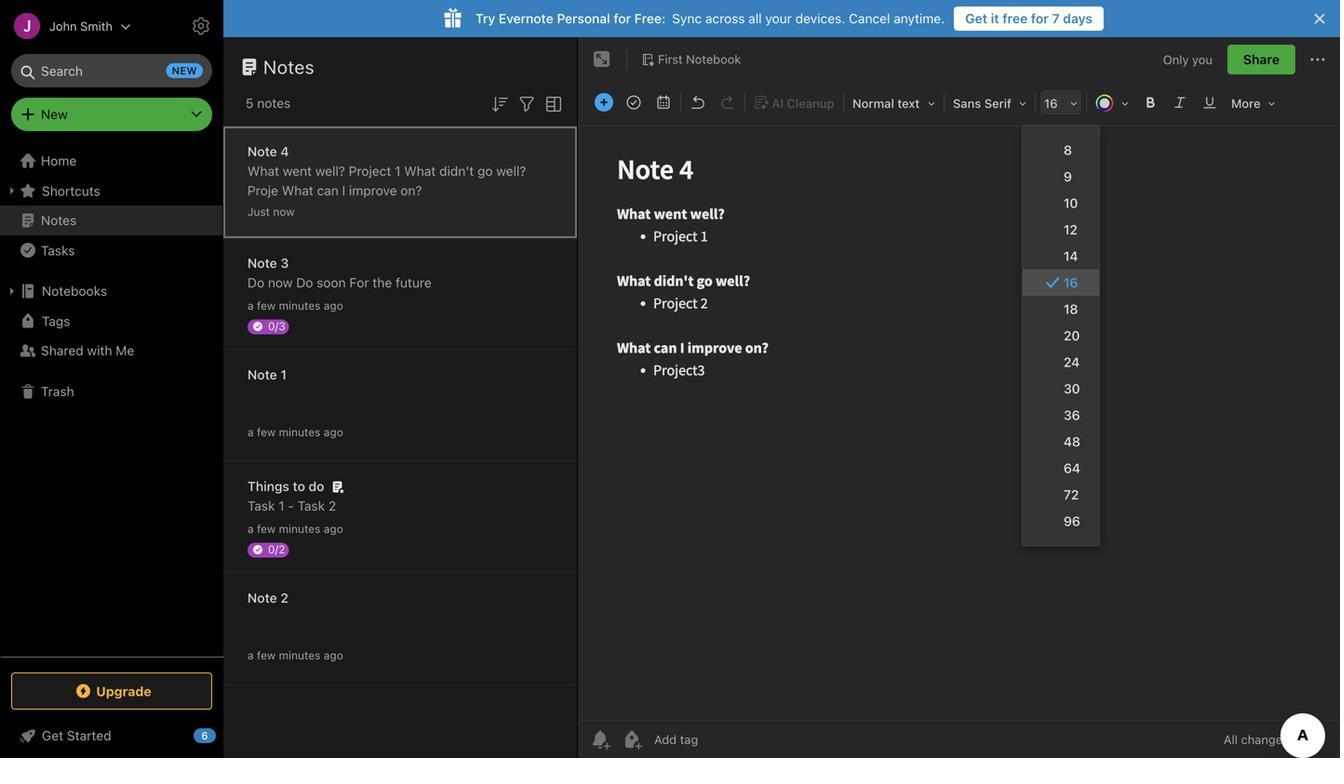 Task type: locate. For each thing, give the bounding box(es) containing it.
0 horizontal spatial get
[[42, 728, 63, 744]]

task down do
[[298, 498, 325, 514]]

note left 3
[[248, 256, 277, 271]]

evernote
[[499, 11, 554, 26]]

1 minutes from the top
[[279, 299, 321, 312]]

for inside 'button'
[[1031, 11, 1049, 26]]

a down note 2
[[248, 649, 254, 662]]

shared with me
[[41, 343, 134, 358]]

a few minutes ago up "to" at the left bottom of page
[[248, 426, 343, 439]]

minutes
[[279, 299, 321, 312], [279, 426, 321, 439], [279, 523, 321, 536], [279, 649, 321, 662]]

note inside note 4 what went well? project 1 what didn't go well? proje what can i improve on? just now
[[248, 144, 277, 159]]

new search field
[[24, 54, 203, 88]]

30 link
[[1023, 376, 1099, 402]]

1 vertical spatial 2
[[281, 591, 288, 606]]

a up note 1
[[248, 299, 254, 312]]

note 3 do now do soon for the future
[[248, 256, 432, 290]]

note for note 2
[[248, 591, 277, 606]]

proje
[[248, 183, 278, 198]]

few
[[257, 299, 276, 312], [257, 426, 276, 439], [257, 523, 276, 536], [257, 649, 276, 662]]

0 horizontal spatial notes
[[41, 213, 77, 228]]

16 up 8 link
[[1044, 96, 1058, 110]]

note down 0/2
[[248, 591, 277, 606]]

note left "4"
[[248, 144, 277, 159]]

get left started
[[42, 728, 63, 744]]

expand notebooks image
[[5, 284, 20, 299]]

2 well? from the left
[[496, 163, 526, 179]]

note 4 what went well? project 1 what didn't go well? proje what can i improve on? just now
[[248, 144, 526, 218]]

note inside the note 3 do now do soon for the future
[[248, 256, 277, 271]]

get for get it free for 7 days
[[965, 11, 988, 26]]

do left soon
[[296, 275, 313, 290]]

expand note image
[[591, 48, 613, 71]]

first
[[658, 52, 683, 66]]

1 a few minutes ago from the top
[[248, 299, 343, 312]]

shared with me link
[[0, 336, 222, 366]]

20 link
[[1023, 323, 1099, 349]]

24 link
[[1023, 349, 1099, 376]]

1 horizontal spatial for
[[1031, 11, 1049, 26]]

for
[[349, 275, 369, 290]]

trash link
[[0, 377, 222, 407]]

get left it
[[965, 11, 988, 26]]

0 vertical spatial notes
[[263, 56, 315, 78]]

get inside 'button'
[[965, 11, 988, 26]]

0 vertical spatial 1
[[395, 163, 401, 179]]

16 link
[[1023, 269, 1099, 296]]

3 a from the top
[[248, 523, 254, 536]]

1 horizontal spatial task
[[298, 498, 325, 514]]

only you
[[1163, 52, 1213, 66]]

for for 7
[[1031, 11, 1049, 26]]

1 note from the top
[[248, 144, 277, 159]]

note for note 3 do now do soon for the future
[[248, 256, 277, 271]]

ago
[[324, 299, 343, 312], [324, 426, 343, 439], [324, 523, 343, 536], [324, 649, 343, 662]]

do
[[248, 275, 265, 290], [296, 275, 313, 290]]

1
[[395, 163, 401, 179], [281, 367, 287, 383], [279, 498, 285, 514]]

note for note 4 what went well? project 1 what didn't go well? proje what can i improve on? just now
[[248, 144, 277, 159]]

16 inside menu item
[[1064, 275, 1078, 290]]

upgrade
[[96, 684, 151, 699]]

note down 0/3
[[248, 367, 277, 383]]

click to collapse image
[[216, 724, 230, 747]]

you
[[1193, 52, 1213, 66]]

16
[[1044, 96, 1058, 110], [1064, 275, 1078, 290]]

what up proje
[[248, 163, 279, 179]]

share button
[[1228, 45, 1296, 74]]

didn't
[[439, 163, 474, 179]]

few up 0/3
[[257, 299, 276, 312]]

1 horizontal spatial well?
[[496, 163, 526, 179]]

went
[[283, 163, 312, 179]]

Account field
[[0, 7, 131, 45]]

a down the things
[[248, 523, 254, 536]]

2 note from the top
[[248, 256, 277, 271]]

free
[[1003, 11, 1028, 26]]

new
[[172, 65, 197, 77]]

a
[[248, 299, 254, 312], [248, 426, 254, 439], [248, 523, 254, 536], [248, 649, 254, 662]]

a few minutes ago
[[248, 299, 343, 312], [248, 426, 343, 439], [248, 523, 343, 536], [248, 649, 343, 662]]

go
[[478, 163, 493, 179]]

minutes down task 1 - task 2
[[279, 523, 321, 536]]

what down went
[[282, 183, 313, 198]]

few up 0/2
[[257, 523, 276, 536]]

2 for from the left
[[1031, 11, 1049, 26]]

20
[[1064, 328, 1080, 343]]

1 horizontal spatial do
[[296, 275, 313, 290]]

tree containing home
[[0, 146, 223, 656]]

16 up 18 on the right top
[[1064, 275, 1078, 290]]

get inside help and learning task checklist field
[[42, 728, 63, 744]]

3 minutes from the top
[[279, 523, 321, 536]]

do down just
[[248, 275, 265, 290]]

well? up can
[[315, 163, 345, 179]]

few down note 2
[[257, 649, 276, 662]]

0 horizontal spatial well?
[[315, 163, 345, 179]]

Add filters field
[[516, 91, 538, 115]]

tags button
[[0, 306, 222, 336]]

1 for note 1
[[281, 367, 287, 383]]

0 vertical spatial now
[[273, 205, 295, 218]]

a few minutes ago down task 1 - task 2
[[248, 523, 343, 536]]

project
[[349, 163, 391, 179]]

1 vertical spatial 1
[[281, 367, 287, 383]]

3 ago from the top
[[324, 523, 343, 536]]

Font family field
[[947, 89, 1033, 116]]

1 left -
[[279, 498, 285, 514]]

1 few from the top
[[257, 299, 276, 312]]

italic image
[[1167, 89, 1193, 115]]

share
[[1244, 52, 1280, 67]]

9 link
[[1023, 163, 1099, 190]]

for
[[614, 11, 631, 26], [1031, 11, 1049, 26]]

4
[[281, 144, 289, 159]]

what up the on?
[[404, 163, 436, 179]]

more actions image
[[1307, 48, 1329, 71]]

task down the things
[[248, 498, 275, 514]]

2 right -
[[329, 498, 336, 514]]

with
[[87, 343, 112, 358]]

0 horizontal spatial what
[[248, 163, 279, 179]]

1 horizontal spatial notes
[[263, 56, 315, 78]]

1 up the on?
[[395, 163, 401, 179]]

12
[[1064, 222, 1078, 237]]

3 note from the top
[[248, 367, 277, 383]]

1 vertical spatial notes
[[41, 213, 77, 228]]

8
[[1064, 142, 1072, 158]]

a few minutes ago up 0/3
[[248, 299, 343, 312]]

4 note from the top
[[248, 591, 277, 606]]

12 link
[[1023, 216, 1099, 243]]

0/2
[[268, 543, 285, 556]]

0 horizontal spatial 2
[[281, 591, 288, 606]]

1 down 0/3
[[281, 367, 287, 383]]

48
[[1064, 434, 1081, 450]]

1 vertical spatial now
[[268, 275, 293, 290]]

for left free:
[[614, 11, 631, 26]]

1 horizontal spatial get
[[965, 11, 988, 26]]

soon
[[317, 275, 346, 290]]

notes up notes on the top of page
[[263, 56, 315, 78]]

well? right go
[[496, 163, 526, 179]]

0 horizontal spatial task
[[248, 498, 275, 514]]

1 horizontal spatial 16
[[1064, 275, 1078, 290]]

Help and Learning task checklist field
[[0, 721, 223, 751]]

more
[[1232, 96, 1261, 110]]

a few minutes ago down note 2
[[248, 649, 343, 662]]

Heading level field
[[846, 89, 942, 116]]

0 horizontal spatial 16
[[1044, 96, 1058, 110]]

1 vertical spatial get
[[42, 728, 63, 744]]

4 minutes from the top
[[279, 649, 321, 662]]

minutes up 0/3
[[279, 299, 321, 312]]

0 horizontal spatial for
[[614, 11, 631, 26]]

now right just
[[273, 205, 295, 218]]

a up the things
[[248, 426, 254, 439]]

2 vertical spatial 1
[[279, 498, 285, 514]]

minutes down note 2
[[279, 649, 321, 662]]

0 vertical spatial 16
[[1044, 96, 1058, 110]]

improve
[[349, 183, 397, 198]]

tree
[[0, 146, 223, 656]]

sans
[[953, 96, 981, 110]]

0 vertical spatial get
[[965, 11, 988, 26]]

1 vertical spatial 16
[[1064, 275, 1078, 290]]

notes up tasks
[[41, 213, 77, 228]]

notebooks link
[[0, 276, 222, 306]]

0 horizontal spatial do
[[248, 275, 265, 290]]

things to do
[[248, 479, 324, 494]]

few up the things
[[257, 426, 276, 439]]

1 for from the left
[[614, 11, 631, 26]]

minutes up "to" at the left bottom of page
[[279, 426, 321, 439]]

now down 3
[[268, 275, 293, 290]]

8 9 10
[[1064, 142, 1078, 211]]

underline image
[[1197, 89, 1223, 115]]

notes
[[257, 95, 291, 111]]

Font color field
[[1089, 89, 1136, 116]]

note
[[248, 144, 277, 159], [248, 256, 277, 271], [248, 367, 277, 383], [248, 591, 277, 606]]

john smith
[[49, 19, 113, 33]]

try evernote personal for free: sync across all your devices. cancel anytime.
[[476, 11, 945, 26]]

notes
[[263, 56, 315, 78], [41, 213, 77, 228]]

future
[[396, 275, 432, 290]]

2 down 0/2
[[281, 591, 288, 606]]

note window element
[[578, 37, 1340, 759]]

1 ago from the top
[[324, 299, 343, 312]]

for left 7
[[1031, 11, 1049, 26]]

1 horizontal spatial 2
[[329, 498, 336, 514]]

2 ago from the top
[[324, 426, 343, 439]]

now inside note 4 what went well? project 1 what didn't go well? proje what can i improve on? just now
[[273, 205, 295, 218]]

all
[[749, 11, 762, 26]]

what
[[248, 163, 279, 179], [404, 163, 436, 179], [282, 183, 313, 198]]

well?
[[315, 163, 345, 179], [496, 163, 526, 179]]



Task type: describe. For each thing, give the bounding box(es) containing it.
More actions field
[[1307, 45, 1329, 74]]

started
[[67, 728, 111, 744]]

4 ago from the top
[[324, 649, 343, 662]]

across
[[706, 11, 745, 26]]

6
[[201, 730, 208, 742]]

serif
[[985, 96, 1012, 110]]

get it free for 7 days button
[[954, 7, 1104, 31]]

48 link
[[1023, 429, 1099, 455]]

3 a few minutes ago from the top
[[248, 523, 343, 536]]

16 inside field
[[1044, 96, 1058, 110]]

note for note 1
[[248, 367, 277, 383]]

shared
[[41, 343, 84, 358]]

Font size field
[[1038, 89, 1084, 116]]

Sort options field
[[489, 91, 511, 115]]

all
[[1224, 733, 1238, 747]]

1 task from the left
[[248, 498, 275, 514]]

add filters image
[[516, 93, 538, 115]]

settings image
[[190, 15, 212, 37]]

1 a from the top
[[248, 299, 254, 312]]

notebooks
[[42, 283, 107, 299]]

note 2
[[248, 591, 288, 606]]

only
[[1163, 52, 1189, 66]]

tags
[[42, 313, 70, 329]]

1 inside note 4 what went well? project 1 what didn't go well? proje what can i improve on? just now
[[395, 163, 401, 179]]

24
[[1064, 355, 1080, 370]]

calendar event image
[[651, 89, 677, 115]]

normal
[[853, 96, 895, 110]]

5
[[246, 95, 254, 111]]

0/3
[[268, 320, 286, 333]]

cancel
[[849, 11, 890, 26]]

18 link
[[1023, 296, 1099, 323]]

i
[[342, 183, 346, 198]]

anytime.
[[894, 11, 945, 26]]

4 few from the top
[[257, 649, 276, 662]]

3 few from the top
[[257, 523, 276, 536]]

16 menu item
[[1023, 269, 1099, 296]]

Insert field
[[590, 89, 618, 115]]

add tag image
[[621, 729, 643, 751]]

64
[[1064, 461, 1081, 476]]

upgrade button
[[11, 673, 212, 710]]

shortcuts
[[42, 183, 100, 199]]

30
[[1064, 381, 1080, 397]]

personal
[[557, 11, 610, 26]]

2 minutes from the top
[[279, 426, 321, 439]]

2 a few minutes ago from the top
[[248, 426, 343, 439]]

changes
[[1241, 733, 1289, 747]]

home
[[41, 153, 77, 168]]

do
[[309, 479, 324, 494]]

36
[[1064, 408, 1081, 423]]

tasks button
[[0, 236, 222, 265]]

1 do from the left
[[248, 275, 265, 290]]

4 a from the top
[[248, 649, 254, 662]]

get for get started
[[42, 728, 63, 744]]

64 link
[[1023, 455, 1099, 482]]

View options field
[[538, 91, 565, 115]]

notes link
[[0, 206, 222, 236]]

days
[[1063, 11, 1093, 26]]

5 notes
[[246, 95, 291, 111]]

8 link
[[1023, 137, 1099, 163]]

96 link
[[1023, 508, 1099, 535]]

on?
[[401, 183, 422, 198]]

me
[[116, 343, 134, 358]]

1 horizontal spatial what
[[282, 183, 313, 198]]

Search text field
[[24, 54, 199, 88]]

0 vertical spatial 2
[[329, 498, 336, 514]]

get it free for 7 days
[[965, 11, 1093, 26]]

try
[[476, 11, 495, 26]]

More field
[[1225, 89, 1282, 116]]

72 link
[[1023, 482, 1099, 508]]

note 1
[[248, 367, 287, 383]]

1 for task 1 - task 2
[[279, 498, 285, 514]]

first notebook button
[[635, 47, 748, 73]]

3
[[281, 256, 289, 271]]

sans serif
[[953, 96, 1012, 110]]

dropdown list menu
[[1023, 137, 1099, 535]]

new
[[41, 107, 68, 122]]

10
[[1064, 195, 1078, 211]]

10 link
[[1023, 190, 1099, 216]]

2 horizontal spatial what
[[404, 163, 436, 179]]

home link
[[0, 146, 223, 176]]

sync
[[672, 11, 702, 26]]

9
[[1064, 169, 1072, 184]]

task image
[[621, 89, 647, 115]]

to
[[293, 479, 305, 494]]

96
[[1064, 514, 1081, 529]]

all changes saved
[[1224, 733, 1326, 747]]

trash
[[41, 384, 74, 399]]

just
[[248, 205, 270, 218]]

-
[[288, 498, 294, 514]]

bold image
[[1138, 89, 1164, 115]]

notebook
[[686, 52, 741, 66]]

18
[[1064, 302, 1079, 317]]

smith
[[80, 19, 113, 33]]

2 a from the top
[[248, 426, 254, 439]]

14
[[1064, 249, 1079, 264]]

saved
[[1292, 733, 1326, 747]]

72
[[1064, 487, 1079, 503]]

14 link
[[1023, 243, 1099, 269]]

Note Editor text field
[[578, 127, 1340, 721]]

now inside the note 3 do now do soon for the future
[[268, 275, 293, 290]]

get started
[[42, 728, 111, 744]]

things
[[248, 479, 289, 494]]

the
[[373, 275, 392, 290]]

for for free:
[[614, 11, 631, 26]]

task 1 - task 2
[[248, 498, 336, 514]]

tasks
[[41, 243, 75, 258]]

2 few from the top
[[257, 426, 276, 439]]

4 a few minutes ago from the top
[[248, 649, 343, 662]]

1 well? from the left
[[315, 163, 345, 179]]

free:
[[635, 11, 666, 26]]

add a reminder image
[[589, 729, 612, 751]]

it
[[991, 11, 1000, 26]]

2 task from the left
[[298, 498, 325, 514]]

undo image
[[685, 89, 711, 115]]

Add tag field
[[653, 732, 792, 748]]

new button
[[11, 98, 212, 131]]

2 do from the left
[[296, 275, 313, 290]]

devices.
[[796, 11, 846, 26]]

can
[[317, 183, 339, 198]]



Task type: vqa. For each thing, say whether or not it's contained in the screenshot.
0/3
yes



